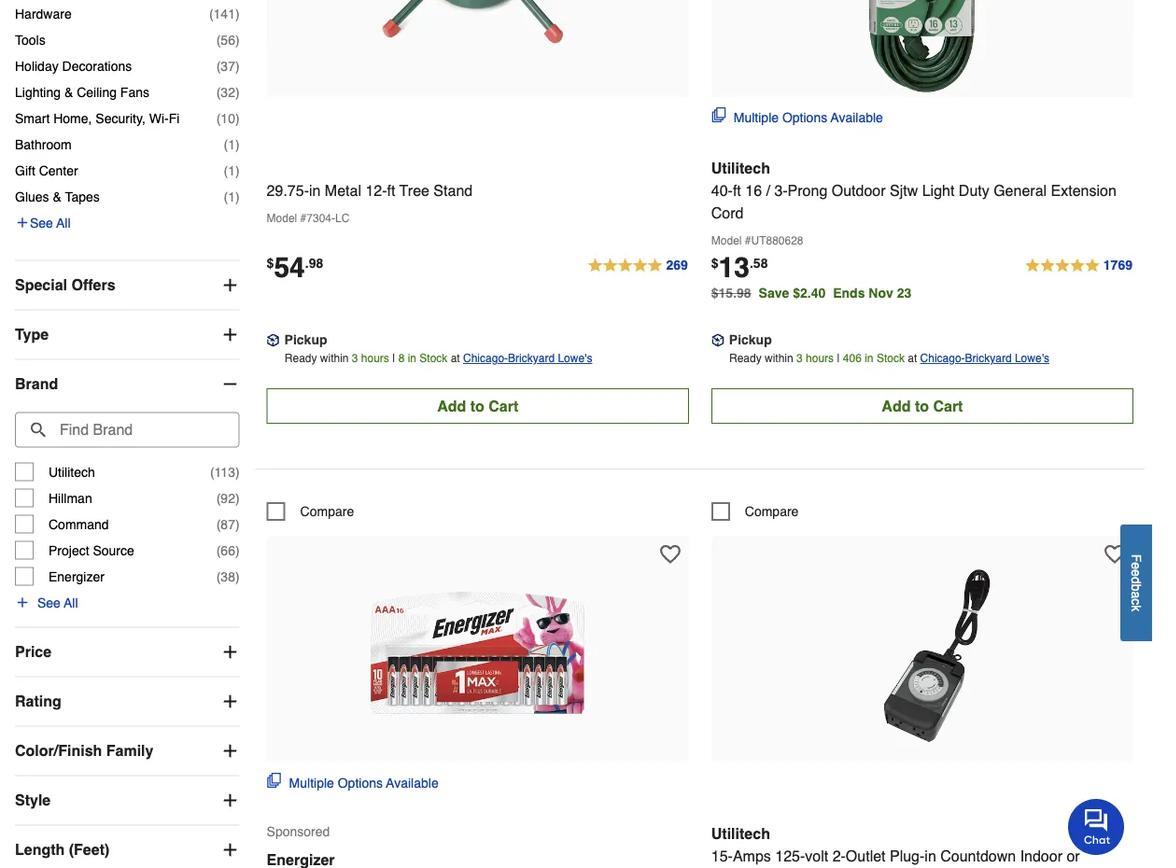 Task type: locate. For each thing, give the bounding box(es) containing it.
0 horizontal spatial cart
[[489, 398, 519, 415]]

add to cart button down ready within 3 hours | 406 in stock at chicago-brickyard lowe's
[[712, 389, 1134, 424]]

& for tapes
[[53, 189, 61, 204]]

1 ) from the top
[[235, 6, 240, 21]]

multiple options available up prong
[[734, 110, 884, 125]]

1 5 stars image from the left
[[587, 255, 689, 278]]

utilitech for utilitech 40-ft 16 / 3-prong outdoor sjtw light duty general extension cord
[[712, 159, 771, 177]]

color/finish family button
[[15, 727, 240, 776]]

2 ) from the top
[[235, 32, 240, 47]]

13 ) from the top
[[235, 569, 240, 584]]

plus image for rating
[[221, 692, 240, 711]]

2 $ from the left
[[712, 256, 719, 271]]

sponsored
[[267, 825, 330, 840]]

d
[[1130, 577, 1145, 584]]

2 add from the left
[[882, 398, 911, 415]]

0 horizontal spatial ready
[[285, 352, 317, 365]]

1 ( 1 ) from the top
[[224, 137, 240, 152]]

269 button
[[587, 255, 689, 278]]

# down 29.75-
[[300, 212, 307, 225]]

within
[[320, 352, 349, 365], [765, 352, 794, 365]]

2 | from the left
[[837, 352, 840, 365]]

2 5 stars image from the left
[[1025, 255, 1134, 278]]

add to cart button down ready within 3 hours | 8 in stock at chicago-brickyard lowe's
[[267, 389, 689, 424]]

actual price $13.58 element
[[712, 252, 768, 284]]

options for utilitech 40-ft 16 / 3-prong outdoor sjtw light duty general extension cord 'image'
[[783, 110, 828, 125]]

1 chicago- from the left
[[463, 352, 508, 365]]

multiple up sponsored on the left bottom of page
[[289, 776, 334, 791]]

# for 40-ft 16 / 3-prong outdoor sjtw light duty general extension cord
[[745, 235, 751, 248]]

0 horizontal spatial ft
[[387, 182, 396, 199]]

113
[[214, 465, 235, 480]]

2-
[[833, 848, 846, 865]]

1 e from the top
[[1130, 562, 1145, 570]]

plus image inside price button
[[221, 643, 240, 662]]

minus image
[[221, 375, 240, 394]]

1 for &
[[228, 189, 235, 204]]

multiple for utilitech 40-ft 16 / 3-prong outdoor sjtw light duty general extension cord 'image'
[[734, 110, 779, 125]]

1 vertical spatial utilitech
[[49, 465, 95, 480]]

& right glues
[[53, 189, 61, 204]]

hours left 8
[[361, 352, 389, 365]]

1 horizontal spatial cart
[[934, 398, 963, 415]]

bathroom
[[15, 137, 72, 152]]

1 horizontal spatial add to cart
[[882, 398, 963, 415]]

1 add to cart from the left
[[437, 398, 519, 415]]

pickup image down $15.98
[[712, 334, 725, 347]]

3 ) from the top
[[235, 58, 240, 73]]

0 vertical spatial available
[[831, 110, 884, 125]]

stock for 406
[[877, 352, 905, 365]]

length (feet)
[[15, 841, 110, 859]]

1 horizontal spatial pickup
[[729, 333, 772, 348]]

1769
[[1104, 258, 1133, 273]]

1 vertical spatial #
[[745, 235, 751, 248]]

0 vertical spatial multiple
[[734, 110, 779, 125]]

4 ) from the top
[[235, 84, 240, 99]]

see all button down energizer
[[15, 593, 78, 612]]

lighting & ceiling fans
[[15, 84, 149, 99]]

see
[[30, 215, 53, 230], [37, 595, 61, 610]]

1 pickup from the left
[[285, 333, 327, 348]]

0 horizontal spatial pickup
[[285, 333, 327, 348]]

hardware
[[15, 6, 72, 21]]

1 horizontal spatial within
[[765, 352, 794, 365]]

at right 8
[[451, 352, 460, 365]]

options
[[783, 110, 828, 125], [338, 776, 383, 791]]

b
[[1130, 584, 1145, 591]]

0 vertical spatial options
[[783, 110, 828, 125]]

1 horizontal spatial hours
[[806, 352, 834, 365]]

2 within from the left
[[765, 352, 794, 365]]

1 to from the left
[[470, 398, 485, 415]]

plug-
[[890, 848, 925, 865]]

multiple options available link up prong
[[712, 108, 884, 127]]

special
[[15, 276, 67, 294]]

) for hardware
[[235, 6, 240, 21]]

chicago- right 406
[[921, 352, 965, 365]]

utilitech inside utilitech 40-ft 16 / 3-prong outdoor sjtw light duty general extension cord
[[712, 159, 771, 177]]

plus image for color/finish family
[[221, 742, 240, 761]]

was price $15.98 element
[[712, 281, 759, 301]]

( 1 ) for &
[[224, 189, 240, 204]]

0 horizontal spatial 3
[[352, 352, 358, 365]]

plus image inside color/finish family button
[[221, 742, 240, 761]]

12-
[[366, 182, 387, 199]]

/
[[766, 182, 771, 199]]

smart home, security, wi-fi
[[15, 111, 180, 126]]

$ for 13
[[712, 256, 719, 271]]

0 horizontal spatial pickup image
[[267, 334, 280, 347]]

1 horizontal spatial add
[[882, 398, 911, 415]]

compare
[[300, 505, 354, 519], [745, 505, 799, 519]]

0 horizontal spatial within
[[320, 352, 349, 365]]

cart
[[489, 398, 519, 415], [934, 398, 963, 415]]

9 ) from the top
[[235, 465, 240, 480]]

plus image for special offers
[[221, 276, 240, 295]]

1 horizontal spatial pickup image
[[712, 334, 725, 347]]

0 vertical spatial multiple options available link
[[712, 108, 884, 127]]

heart outline image
[[660, 545, 681, 565], [1105, 545, 1126, 565]]

1 horizontal spatial heart outline image
[[1105, 545, 1126, 565]]

( for bathroom
[[224, 137, 228, 152]]

2 chicago- from the left
[[921, 352, 965, 365]]

10 ) from the top
[[235, 491, 240, 506]]

plus image inside length (feet) button
[[221, 841, 240, 860]]

multiple options available up sponsored on the left bottom of page
[[289, 776, 439, 791]]

chicago- right 8
[[463, 352, 508, 365]]

model
[[267, 212, 297, 225], [712, 235, 742, 248]]

gift center
[[15, 163, 78, 178]]

( for utilitech
[[210, 465, 214, 480]]

3 for 406
[[797, 352, 803, 365]]

0 horizontal spatial add to cart
[[437, 398, 519, 415]]

11 ) from the top
[[235, 517, 240, 532]]

plus image inside rating button
[[221, 692, 240, 711]]

see down glues
[[30, 215, 53, 230]]

1 3 from the left
[[352, 352, 358, 365]]

0 horizontal spatial &
[[53, 189, 61, 204]]

12 ) from the top
[[235, 543, 240, 558]]

1 horizontal spatial |
[[837, 352, 840, 365]]

add to cart down ready within 3 hours | 8 in stock at chicago-brickyard lowe's
[[437, 398, 519, 415]]

0 horizontal spatial compare
[[300, 505, 354, 519]]

pickup image for ready within 3 hours | 406 in stock at chicago-brickyard lowe's
[[712, 334, 725, 347]]

hours
[[361, 352, 389, 365], [806, 352, 834, 365]]

indoor
[[1021, 848, 1063, 865]]

ft left tree
[[387, 182, 396, 199]]

0 horizontal spatial 5 stars image
[[587, 255, 689, 278]]

1 horizontal spatial available
[[831, 110, 884, 125]]

5 stars image
[[587, 255, 689, 278], [1025, 255, 1134, 278]]

chat invite button image
[[1069, 799, 1126, 856]]

1 horizontal spatial compare
[[745, 505, 799, 519]]

all down energizer
[[64, 595, 78, 610]]

multiple up 16
[[734, 110, 779, 125]]

model for 29.75-in metal 12-ft tree stand
[[267, 212, 297, 225]]

2 brickyard from the left
[[965, 352, 1012, 365]]

1 | from the left
[[392, 352, 395, 365]]

0 horizontal spatial chicago-brickyard lowe's button
[[463, 349, 593, 368]]

1 horizontal spatial brickyard
[[965, 352, 1012, 365]]

fans
[[120, 84, 149, 99]]

countdown
[[941, 848, 1016, 865]]

0 vertical spatial see all button
[[15, 213, 71, 232]]

1 horizontal spatial #
[[745, 235, 751, 248]]

0 horizontal spatial add
[[437, 398, 466, 415]]

see all down energizer
[[37, 595, 78, 610]]

1 horizontal spatial chicago-
[[921, 352, 965, 365]]

1 pickup image from the left
[[267, 334, 280, 347]]

in right 406
[[865, 352, 874, 365]]

$ inside $ 54 .98
[[267, 256, 274, 271]]

2 3 from the left
[[797, 352, 803, 365]]

1 horizontal spatial add to cart button
[[712, 389, 1134, 424]]

0 horizontal spatial multiple options available link
[[267, 774, 439, 793]]

15-
[[712, 848, 733, 865]]

chicago-brickyard lowe's button for ready within 3 hours | 8 in stock at chicago-brickyard lowe's
[[463, 349, 593, 368]]

see all button down glues
[[15, 213, 71, 232]]

2 stock from the left
[[877, 352, 905, 365]]

extension
[[1051, 182, 1117, 199]]

2 ft from the left
[[733, 182, 741, 199]]

) for lighting & ceiling fans
[[235, 84, 240, 99]]

0 horizontal spatial stock
[[420, 352, 448, 365]]

1 vertical spatial multiple options available link
[[267, 774, 439, 793]]

1 horizontal spatial $
[[712, 256, 719, 271]]

2 e from the top
[[1130, 570, 1145, 577]]

0 horizontal spatial options
[[338, 776, 383, 791]]

ready within 3 hours | 406 in stock at chicago-brickyard lowe's
[[729, 352, 1050, 365]]

$ 13 .58
[[712, 252, 768, 284]]

in
[[309, 182, 321, 199], [408, 352, 417, 365], [865, 352, 874, 365], [925, 848, 937, 865]]

compare inside 1000209817 element
[[300, 505, 354, 519]]

5 stars image containing 1769
[[1025, 255, 1134, 278]]

pickup image down 54
[[267, 334, 280, 347]]

undefined 29.75-in metal 12-ft tree stand image
[[370, 0, 586, 96]]

| for 406
[[837, 352, 840, 365]]

1 horizontal spatial at
[[908, 352, 917, 365]]

1 vertical spatial options
[[338, 776, 383, 791]]

plus image
[[15, 215, 30, 230], [221, 325, 240, 344], [221, 643, 240, 662], [221, 692, 240, 711], [221, 841, 240, 860]]

( for lighting & ceiling fans
[[216, 84, 221, 99]]

lc
[[335, 212, 350, 225]]

brickyard for ready within 3 hours | 406 in stock at chicago-brickyard lowe's
[[965, 352, 1012, 365]]

& up home,
[[64, 84, 73, 99]]

plus image
[[221, 276, 240, 295], [15, 595, 30, 610], [221, 742, 240, 761], [221, 791, 240, 810]]

2 cart from the left
[[934, 398, 963, 415]]

1 stock from the left
[[420, 352, 448, 365]]

utilitech 15-amps 125-volt 2-outlet plug-in countdown indoor or
[[712, 825, 1080, 869]]

add to cart down ready within 3 hours | 406 in stock at chicago-brickyard lowe's
[[882, 398, 963, 415]]

$ for 54
[[267, 256, 274, 271]]

plus image inside type button
[[221, 325, 240, 344]]

lowe's for ready within 3 hours | 8 in stock at chicago-brickyard lowe's
[[558, 352, 593, 365]]

3 1 from the top
[[228, 189, 235, 204]]

chicago- for 406
[[921, 352, 965, 365]]

multiple options available link for utilitech 40-ft 16 / 3-prong outdoor sjtw light duty general extension cord 'image'
[[712, 108, 884, 127]]

1 horizontal spatial 3
[[797, 352, 803, 365]]

in left countdown
[[925, 848, 937, 865]]

pickup
[[285, 333, 327, 348], [729, 333, 772, 348]]

plus image inside style button
[[221, 791, 240, 810]]

1 hours from the left
[[361, 352, 389, 365]]

plus image inside special offers button
[[221, 276, 240, 295]]

pickup image
[[267, 334, 280, 347], [712, 334, 725, 347]]

1 horizontal spatial multiple options available link
[[712, 108, 884, 127]]

2 chicago-brickyard lowe's button from the left
[[921, 349, 1050, 368]]

1 chicago-brickyard lowe's button from the left
[[463, 349, 593, 368]]

#
[[300, 212, 307, 225], [745, 235, 751, 248]]

1 horizontal spatial chicago-brickyard lowe's button
[[921, 349, 1050, 368]]

1 compare from the left
[[300, 505, 354, 519]]

( for hillman
[[216, 491, 221, 506]]

energizer
[[49, 569, 105, 584]]

.58
[[750, 256, 768, 271]]

at right 406
[[908, 352, 917, 365]]

2 compare from the left
[[745, 505, 799, 519]]

1 horizontal spatial multiple
[[734, 110, 779, 125]]

2 vertical spatial utilitech
[[712, 825, 771, 843]]

2 lowe's from the left
[[1015, 352, 1050, 365]]

utilitech up hillman
[[49, 465, 95, 480]]

| left 406
[[837, 352, 840, 365]]

multiple for energizer max alkaline aaa batteries (16-pack) "image"
[[289, 776, 334, 791]]

fi
[[169, 111, 180, 126]]

$ up was price $15.98 element
[[712, 256, 719, 271]]

cart down ready within 3 hours | 8 in stock at chicago-brickyard lowe's
[[489, 398, 519, 415]]

( 1 )
[[224, 137, 240, 152], [224, 163, 240, 178], [224, 189, 240, 204]]

sjtw
[[890, 182, 918, 199]]

utilitech inside utilitech 15-amps 125-volt 2-outlet plug-in countdown indoor or
[[712, 825, 771, 843]]

to down ready within 3 hours | 406 in stock at chicago-brickyard lowe's
[[915, 398, 929, 415]]

1 horizontal spatial multiple options available
[[734, 110, 884, 125]]

0 horizontal spatial #
[[300, 212, 307, 225]]

utilitech up amps
[[712, 825, 771, 843]]

model # 7304-lc
[[267, 212, 350, 225]]

stock right 8
[[420, 352, 448, 365]]

hours left 406
[[806, 352, 834, 365]]

0 vertical spatial all
[[56, 215, 71, 230]]

1 horizontal spatial &
[[64, 84, 73, 99]]

pickup for ready within 3 hours | 8 in stock at chicago-brickyard lowe's
[[285, 333, 327, 348]]

ready down $ 54 .98
[[285, 352, 317, 365]]

0 vertical spatial 1
[[228, 137, 235, 152]]

price
[[15, 643, 52, 661]]

1 vertical spatial 1
[[228, 163, 235, 178]]

0 vertical spatial &
[[64, 84, 73, 99]]

price button
[[15, 628, 240, 677]]

1 see all button from the top
[[15, 213, 71, 232]]

& for ceiling
[[64, 84, 73, 99]]

0 horizontal spatial hours
[[361, 352, 389, 365]]

( for energizer
[[216, 569, 221, 584]]

| left 8
[[392, 352, 395, 365]]

2 pickup from the left
[[729, 333, 772, 348]]

0 horizontal spatial at
[[451, 352, 460, 365]]

( for project source
[[216, 543, 221, 558]]

center
[[39, 163, 78, 178]]

1 add from the left
[[437, 398, 466, 415]]

e up d
[[1130, 562, 1145, 570]]

66
[[221, 543, 235, 558]]

$
[[267, 256, 274, 271], [712, 256, 719, 271]]

8 ) from the top
[[235, 189, 240, 204]]

utilitech up 16
[[712, 159, 771, 177]]

see all down glues & tapes
[[30, 215, 71, 230]]

1 vertical spatial model
[[712, 235, 742, 248]]

duty
[[959, 182, 990, 199]]

0 horizontal spatial multiple options available
[[289, 776, 439, 791]]

# up .58
[[745, 235, 751, 248]]

see all button
[[15, 213, 71, 232], [15, 593, 78, 612]]

add down ready within 3 hours | 8 in stock at chicago-brickyard lowe's
[[437, 398, 466, 415]]

0 vertical spatial ( 1 )
[[224, 137, 240, 152]]

0 horizontal spatial |
[[392, 352, 395, 365]]

1 vertical spatial &
[[53, 189, 61, 204]]

within left 8
[[320, 352, 349, 365]]

1 vertical spatial multiple options available
[[289, 776, 439, 791]]

3 left 8
[[352, 352, 358, 365]]

at for 8
[[451, 352, 460, 365]]

1 vertical spatial see
[[37, 595, 61, 610]]

0 horizontal spatial available
[[386, 776, 439, 791]]

compare inside 5014300771 element
[[745, 505, 799, 519]]

1 for center
[[228, 163, 235, 178]]

ready down $15.98
[[729, 352, 762, 365]]

pickup down $ 54 .98
[[285, 333, 327, 348]]

1 at from the left
[[451, 352, 460, 365]]

2 ready from the left
[[729, 352, 762, 365]]

stock right 406
[[877, 352, 905, 365]]

16
[[746, 182, 762, 199]]

1 horizontal spatial model
[[712, 235, 742, 248]]

$ 54 .98
[[267, 252, 323, 284]]

1 vertical spatial multiple
[[289, 776, 334, 791]]

1 horizontal spatial lowe's
[[1015, 352, 1050, 365]]

1 cart from the left
[[489, 398, 519, 415]]

1 horizontal spatial ft
[[733, 182, 741, 199]]

1 lowe's from the left
[[558, 352, 593, 365]]

) for gift center
[[235, 163, 240, 178]]

ceiling
[[77, 84, 117, 99]]

brickyard for ready within 3 hours | 8 in stock at chicago-brickyard lowe's
[[508, 352, 555, 365]]

1 within from the left
[[320, 352, 349, 365]]

1 vertical spatial available
[[386, 776, 439, 791]]

color/finish family
[[15, 742, 154, 760]]

1 vertical spatial see all button
[[15, 593, 78, 612]]

5 ) from the top
[[235, 111, 240, 126]]

ft left 16
[[733, 182, 741, 199]]

3 left 406
[[797, 352, 803, 365]]

1 horizontal spatial options
[[783, 110, 828, 125]]

pickup down $15.98
[[729, 333, 772, 348]]

to
[[470, 398, 485, 415], [915, 398, 929, 415]]

3
[[352, 352, 358, 365], [797, 352, 803, 365]]

cart down ready within 3 hours | 406 in stock at chicago-brickyard lowe's
[[934, 398, 963, 415]]

holiday
[[15, 58, 59, 73]]

2 pickup image from the left
[[712, 334, 725, 347]]

light
[[923, 182, 955, 199]]

1 horizontal spatial 5 stars image
[[1025, 255, 1134, 278]]

all down glues & tapes
[[56, 215, 71, 230]]

) for command
[[235, 517, 240, 532]]

0 horizontal spatial add to cart button
[[267, 389, 689, 424]]

family
[[106, 742, 154, 760]]

multiple options available for utilitech 40-ft 16 / 3-prong outdoor sjtw light duty general extension cord 'image'
[[734, 110, 884, 125]]

0 horizontal spatial $
[[267, 256, 274, 271]]

ready for ready within 3 hours | 8 in stock at chicago-brickyard lowe's
[[285, 352, 317, 365]]

1 horizontal spatial stock
[[877, 352, 905, 365]]

2 ( 1 ) from the top
[[224, 163, 240, 178]]

rating button
[[15, 678, 240, 726]]

energizer max alkaline aaa batteries (16-pack) image
[[370, 546, 586, 762]]

) for holiday decorations
[[235, 58, 240, 73]]

0 horizontal spatial multiple
[[289, 776, 334, 791]]

gift
[[15, 163, 35, 178]]

f e e d b a c k button
[[1121, 525, 1154, 641]]

0 vertical spatial model
[[267, 212, 297, 225]]

269
[[666, 258, 688, 273]]

2 vertical spatial 1
[[228, 189, 235, 204]]

7 ) from the top
[[235, 163, 240, 178]]

2 1 from the top
[[228, 163, 235, 178]]

$ inside $ 13 .58
[[712, 256, 719, 271]]

2 hours from the left
[[806, 352, 834, 365]]

3 ( 1 ) from the top
[[224, 189, 240, 204]]

87
[[221, 517, 235, 532]]

0 horizontal spatial brickyard
[[508, 352, 555, 365]]

) for glues & tapes
[[235, 189, 240, 204]]

0 horizontal spatial lowe's
[[558, 352, 593, 365]]

) for utilitech
[[235, 465, 240, 480]]

model up 13
[[712, 235, 742, 248]]

brickyard
[[508, 352, 555, 365], [965, 352, 1012, 365]]

save
[[759, 286, 790, 301]]

0 vertical spatial multiple options available
[[734, 110, 884, 125]]

1 horizontal spatial to
[[915, 398, 929, 415]]

stand
[[434, 182, 473, 199]]

ends nov 23 element
[[833, 286, 919, 301]]

(
[[209, 6, 214, 21], [216, 32, 221, 47], [216, 58, 221, 73], [216, 84, 221, 99], [216, 111, 221, 126], [224, 137, 228, 152], [224, 163, 228, 178], [224, 189, 228, 204], [210, 465, 214, 480], [216, 491, 221, 506], [216, 517, 221, 532], [216, 543, 221, 558], [216, 569, 221, 584]]

1 horizontal spatial ready
[[729, 352, 762, 365]]

1 brickyard from the left
[[508, 352, 555, 365]]

0 horizontal spatial heart outline image
[[660, 545, 681, 565]]

plus image for length (feet)
[[221, 841, 240, 860]]

) for tools
[[235, 32, 240, 47]]

1 ready from the left
[[285, 352, 317, 365]]

) for hillman
[[235, 491, 240, 506]]

29.75-
[[267, 182, 309, 199]]

or
[[1067, 848, 1080, 865]]

1 vertical spatial ( 1 )
[[224, 163, 240, 178]]

0 vertical spatial utilitech
[[712, 159, 771, 177]]

5 stars image containing 269
[[587, 255, 689, 278]]

e up b
[[1130, 570, 1145, 577]]

add down ready within 3 hours | 406 in stock at chicago-brickyard lowe's
[[882, 398, 911, 415]]

within for ready within 3 hours | 406 in stock at chicago-brickyard lowe's
[[765, 352, 794, 365]]

$2.40
[[793, 286, 826, 301]]

within for ready within 3 hours | 8 in stock at chicago-brickyard lowe's
[[320, 352, 349, 365]]

multiple options available link up sponsored on the left bottom of page
[[267, 774, 439, 793]]

0 horizontal spatial model
[[267, 212, 297, 225]]

home,
[[53, 111, 92, 126]]

e
[[1130, 562, 1145, 570], [1130, 570, 1145, 577]]

within down save
[[765, 352, 794, 365]]

|
[[392, 352, 395, 365], [837, 352, 840, 365]]

1 $ from the left
[[267, 256, 274, 271]]

0 horizontal spatial chicago-
[[463, 352, 508, 365]]

0 horizontal spatial to
[[470, 398, 485, 415]]

1000209817 element
[[267, 503, 354, 521]]

2 at from the left
[[908, 352, 917, 365]]

to down ready within 3 hours | 8 in stock at chicago-brickyard lowe's
[[470, 398, 485, 415]]

model down 29.75-
[[267, 212, 297, 225]]

see down energizer
[[37, 595, 61, 610]]

6 ) from the top
[[235, 137, 240, 152]]

$ left .98
[[267, 256, 274, 271]]

0 vertical spatial #
[[300, 212, 307, 225]]

2 vertical spatial ( 1 )
[[224, 189, 240, 204]]



Task type: describe. For each thing, give the bounding box(es) containing it.
125-
[[776, 848, 805, 865]]

project source
[[49, 543, 134, 558]]

32
[[221, 84, 235, 99]]

3-
[[775, 182, 788, 199]]

5 stars image for 13
[[1025, 255, 1134, 278]]

( for smart home, security, wi-fi
[[216, 111, 221, 126]]

length (feet) button
[[15, 826, 240, 869]]

outdoor
[[832, 182, 886, 199]]

( 1 ) for center
[[224, 163, 240, 178]]

holiday decorations
[[15, 58, 132, 73]]

utilitech 40-ft 16 / 3-prong outdoor sjtw light duty general extension cord
[[712, 159, 1117, 222]]

3 for 8
[[352, 352, 358, 365]]

model for 40-ft 16 / 3-prong outdoor sjtw light duty general extension cord
[[712, 235, 742, 248]]

project
[[49, 543, 89, 558]]

metal
[[325, 182, 361, 199]]

decorations
[[62, 58, 132, 73]]

in inside utilitech 15-amps 125-volt 2-outlet plug-in countdown indoor or
[[925, 848, 937, 865]]

utilitech for utilitech
[[49, 465, 95, 480]]

2 see all button from the top
[[15, 593, 78, 612]]

( for command
[[216, 517, 221, 532]]

ready within 3 hours | 8 in stock at chicago-brickyard lowe's
[[285, 352, 593, 365]]

hours for 406
[[806, 352, 834, 365]]

2 add to cart from the left
[[882, 398, 963, 415]]

5014300771 element
[[712, 503, 799, 521]]

) for energizer
[[235, 569, 240, 584]]

available for energizer max alkaline aaa batteries (16-pack) "image"'s multiple options available link
[[386, 776, 439, 791]]

29.75-in metal 12-ft tree stand
[[267, 182, 473, 199]]

plus image for price
[[221, 643, 240, 662]]

tree
[[400, 182, 430, 199]]

1 vertical spatial all
[[64, 595, 78, 610]]

lowe's for ready within 3 hours | 406 in stock at chicago-brickyard lowe's
[[1015, 352, 1050, 365]]

at for 406
[[908, 352, 917, 365]]

( for holiday decorations
[[216, 58, 221, 73]]

in right 8
[[408, 352, 417, 365]]

23
[[897, 286, 912, 301]]

ut880628
[[751, 235, 804, 248]]

406
[[843, 352, 862, 365]]

) for smart home, security, wi-fi
[[235, 111, 240, 126]]

( 37 )
[[216, 58, 240, 73]]

ft inside utilitech 40-ft 16 / 3-prong outdoor sjtw light duty general extension cord
[[733, 182, 741, 199]]

pickup image for ready within 3 hours | 8 in stock at chicago-brickyard lowe's
[[267, 334, 280, 347]]

( 87 )
[[216, 517, 240, 532]]

plus image for type
[[221, 325, 240, 344]]

c
[[1130, 599, 1145, 605]]

( 66 )
[[216, 543, 240, 558]]

length
[[15, 841, 65, 859]]

$15.98
[[712, 286, 752, 301]]

source
[[93, 543, 134, 558]]

10
[[221, 111, 235, 126]]

1 heart outline image from the left
[[660, 545, 681, 565]]

Find Brand text field
[[15, 412, 240, 448]]

( 141 )
[[209, 6, 240, 21]]

plus image inside see all button
[[15, 215, 30, 230]]

compare for 5014300771 element
[[745, 505, 799, 519]]

54
[[274, 252, 305, 284]]

29.75-in metal 12-ft tree stand link
[[267, 159, 689, 202]]

2 to from the left
[[915, 398, 929, 415]]

command
[[49, 517, 109, 532]]

( for gift center
[[224, 163, 228, 178]]

0 vertical spatial see
[[30, 215, 53, 230]]

# for 29.75-in metal 12-ft tree stand
[[300, 212, 307, 225]]

) for bathroom
[[235, 137, 240, 152]]

ready for ready within 3 hours | 406 in stock at chicago-brickyard lowe's
[[729, 352, 762, 365]]

( 10 )
[[216, 111, 240, 126]]

( for glues & tapes
[[224, 189, 228, 204]]

glues & tapes
[[15, 189, 100, 204]]

smart
[[15, 111, 50, 126]]

2 add to cart button from the left
[[712, 389, 1134, 424]]

brand
[[15, 375, 58, 393]]

wi-
[[149, 111, 169, 126]]

2 heart outline image from the left
[[1105, 545, 1126, 565]]

56
[[221, 32, 235, 47]]

(feet)
[[69, 841, 110, 859]]

( 92 )
[[216, 491, 240, 506]]

pickup for ready within 3 hours | 406 in stock at chicago-brickyard lowe's
[[729, 333, 772, 348]]

style
[[15, 792, 51, 809]]

13
[[719, 252, 750, 284]]

1 vertical spatial see all
[[37, 595, 78, 610]]

options for energizer max alkaline aaa batteries (16-pack) "image"
[[338, 776, 383, 791]]

brand button
[[15, 360, 240, 409]]

( 113 )
[[210, 465, 240, 480]]

chicago- for 8
[[463, 352, 508, 365]]

actual price $54.98 element
[[267, 252, 323, 284]]

plus image for style
[[221, 791, 240, 810]]

style button
[[15, 777, 240, 825]]

37
[[221, 58, 235, 73]]

hours for 8
[[361, 352, 389, 365]]

hillman
[[49, 491, 92, 506]]

5 stars image for 54
[[587, 255, 689, 278]]

glues
[[15, 189, 49, 204]]

available for multiple options available link related to utilitech 40-ft 16 / 3-prong outdoor sjtw light duty general extension cord 'image'
[[831, 110, 884, 125]]

1 ft from the left
[[387, 182, 396, 199]]

type button
[[15, 310, 240, 359]]

savings save $2.40 element
[[759, 286, 919, 301]]

plus image inside see all button
[[15, 595, 30, 610]]

( 32 )
[[216, 84, 240, 99]]

0 vertical spatial see all
[[30, 215, 71, 230]]

cord
[[712, 204, 744, 222]]

1 add to cart button from the left
[[267, 389, 689, 424]]

1769 button
[[1025, 255, 1134, 278]]

general
[[994, 182, 1047, 199]]

prong
[[788, 182, 828, 199]]

| for 8
[[392, 352, 395, 365]]

.98
[[305, 256, 323, 271]]

7304-
[[307, 212, 335, 225]]

in left metal
[[309, 182, 321, 199]]

) for project source
[[235, 543, 240, 558]]

f e e d b a c k
[[1130, 554, 1145, 612]]

a
[[1130, 591, 1145, 599]]

k
[[1130, 605, 1145, 612]]

special offers
[[15, 276, 115, 294]]

chicago-brickyard lowe's button for ready within 3 hours | 406 in stock at chicago-brickyard lowe's
[[921, 349, 1050, 368]]

nov
[[869, 286, 894, 301]]

multiple options available for energizer max alkaline aaa batteries (16-pack) "image"
[[289, 776, 439, 791]]

f
[[1130, 554, 1145, 562]]

lighting
[[15, 84, 61, 99]]

compare for 1000209817 element
[[300, 505, 354, 519]]

( for hardware
[[209, 6, 214, 21]]

volt
[[805, 848, 829, 865]]

multiple options available link for energizer max alkaline aaa batteries (16-pack) "image"
[[267, 774, 439, 793]]

stock for 8
[[420, 352, 448, 365]]

$15.98 save $2.40 ends nov 23
[[712, 286, 912, 301]]

utilitech for utilitech 15-amps 125-volt 2-outlet plug-in countdown indoor or
[[712, 825, 771, 843]]

tapes
[[65, 189, 100, 204]]

amps
[[733, 848, 771, 865]]

1 1 from the top
[[228, 137, 235, 152]]

tools
[[15, 32, 45, 47]]

security,
[[96, 111, 146, 126]]

color/finish
[[15, 742, 102, 760]]

utilitech 40-ft 16 / 3-prong outdoor sjtw light duty general extension cord image
[[814, 0, 1031, 96]]

offers
[[71, 276, 115, 294]]

( for tools
[[216, 32, 221, 47]]

utilitech 15-amps 125-volt 2-outlet plug-in countdown indoor or outdoor lighting timer image
[[814, 546, 1031, 762]]

( 38 )
[[216, 569, 240, 584]]



Task type: vqa. For each thing, say whether or not it's contained in the screenshot.
topmost Power Tool Combo Kits link's power tool combo kits
no



